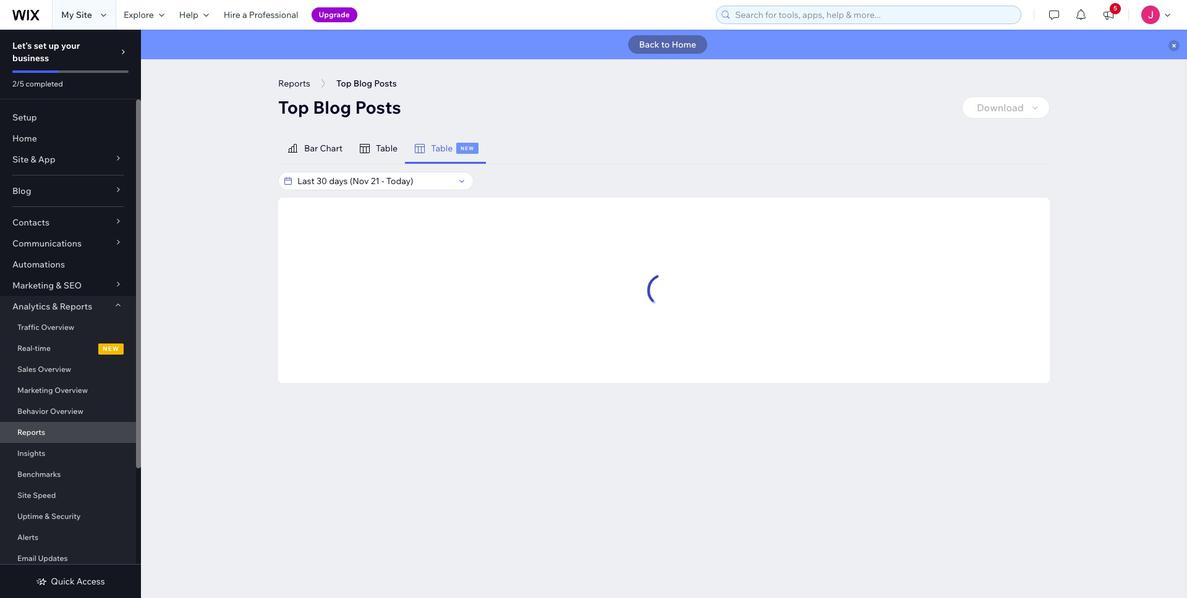 Task type: locate. For each thing, give the bounding box(es) containing it.
analytics
[[12, 301, 50, 312]]

quick
[[51, 577, 75, 588]]

set
[[34, 40, 47, 51]]

& left app
[[31, 154, 36, 165]]

upgrade
[[319, 10, 350, 19]]

bar chart button
[[278, 134, 350, 164]]

communications
[[12, 238, 82, 249]]

1 vertical spatial marketing
[[17, 386, 53, 395]]

benchmarks
[[17, 470, 61, 479]]

top
[[336, 78, 352, 89], [278, 96, 309, 118]]

0 vertical spatial reports
[[278, 78, 310, 89]]

overview up marketing overview
[[38, 365, 71, 374]]

1 horizontal spatial new
[[461, 145, 474, 152]]

2/5
[[12, 79, 24, 88]]

reports inside button
[[278, 78, 310, 89]]

overview for traffic overview
[[41, 323, 74, 332]]

let's
[[12, 40, 32, 51]]

1 vertical spatial posts
[[355, 96, 401, 118]]

0 vertical spatial marketing
[[12, 280, 54, 291]]

site
[[76, 9, 92, 20], [12, 154, 29, 165], [17, 491, 31, 500]]

1 table from the left
[[376, 143, 398, 154]]

email updates
[[17, 554, 68, 564]]

setup link
[[0, 107, 136, 128]]

marketing up 'behavior' at the bottom
[[17, 386, 53, 395]]

my site
[[61, 9, 92, 20]]

2 horizontal spatial reports
[[278, 78, 310, 89]]

email
[[17, 554, 36, 564]]

top blog posts
[[336, 78, 397, 89], [278, 96, 401, 118]]

site for site & app
[[12, 154, 29, 165]]

site left 'speed'
[[17, 491, 31, 500]]

alerts
[[17, 533, 38, 542]]

upgrade button
[[311, 7, 357, 22]]

posts inside top blog posts button
[[374, 78, 397, 89]]

top blog posts inside button
[[336, 78, 397, 89]]

new inside sidebar "element"
[[103, 345, 119, 353]]

completed
[[26, 79, 63, 88]]

back
[[639, 39, 660, 50]]

overview down marketing overview link
[[50, 407, 83, 416]]

reports for reports button
[[278, 78, 310, 89]]

2 vertical spatial blog
[[12, 186, 31, 197]]

0 horizontal spatial new
[[103, 345, 119, 353]]

& down marketing & seo
[[52, 301, 58, 312]]

1 horizontal spatial table
[[431, 143, 453, 154]]

0 vertical spatial posts
[[374, 78, 397, 89]]

0 vertical spatial home
[[672, 39, 697, 50]]

1 horizontal spatial top
[[336, 78, 352, 89]]

marketing for marketing overview
[[17, 386, 53, 395]]

& right uptime
[[45, 512, 50, 521]]

home down setup
[[12, 133, 37, 144]]

1 horizontal spatial reports
[[60, 301, 92, 312]]

& inside 'link'
[[45, 512, 50, 521]]

speed
[[33, 491, 56, 500]]

reports inside dropdown button
[[60, 301, 92, 312]]

1 vertical spatial blog
[[313, 96, 351, 118]]

top down reports button
[[278, 96, 309, 118]]

overview down sales overview link
[[55, 386, 88, 395]]

tab list
[[278, 134, 667, 164]]

reports link
[[0, 422, 136, 444]]

top right reports button
[[336, 78, 352, 89]]

blog inside button
[[354, 78, 373, 89]]

up
[[49, 40, 59, 51]]

overview for marketing overview
[[55, 386, 88, 395]]

overview down "analytics & reports"
[[41, 323, 74, 332]]

None field
[[294, 173, 455, 190]]

0 vertical spatial top
[[336, 78, 352, 89]]

new
[[461, 145, 474, 152], [103, 345, 119, 353]]

quick access button
[[36, 577, 105, 588]]

overview for sales overview
[[38, 365, 71, 374]]

1 vertical spatial new
[[103, 345, 119, 353]]

1 vertical spatial top
[[278, 96, 309, 118]]

top blog posts button
[[330, 74, 403, 93]]

0 horizontal spatial home
[[12, 133, 37, 144]]

traffic
[[17, 323, 39, 332]]

site & app button
[[0, 149, 136, 170]]

my
[[61, 9, 74, 20]]

1 horizontal spatial home
[[672, 39, 697, 50]]

0 horizontal spatial top
[[278, 96, 309, 118]]

2 horizontal spatial blog
[[354, 78, 373, 89]]

home inside button
[[672, 39, 697, 50]]

& left seo
[[56, 280, 62, 291]]

real-
[[17, 344, 35, 353]]

site left app
[[12, 154, 29, 165]]

blog
[[354, 78, 373, 89], [313, 96, 351, 118], [12, 186, 31, 197]]

posts
[[374, 78, 397, 89], [355, 96, 401, 118]]

traffic overview link
[[0, 317, 136, 338]]

help button
[[172, 0, 216, 30]]

automations link
[[0, 254, 136, 275]]

bar chart
[[304, 143, 343, 154]]

chart
[[320, 143, 343, 154]]

0 vertical spatial new
[[461, 145, 474, 152]]

communications button
[[0, 233, 136, 254]]

hire a professional
[[224, 9, 298, 20]]

marketing
[[12, 280, 54, 291], [17, 386, 53, 395]]

& for analytics
[[52, 301, 58, 312]]

home
[[672, 39, 697, 50], [12, 133, 37, 144]]

marketing for marketing & seo
[[12, 280, 54, 291]]

site right my
[[76, 9, 92, 20]]

site for site speed
[[17, 491, 31, 500]]

marketing & seo button
[[0, 275, 136, 296]]

2 vertical spatial site
[[17, 491, 31, 500]]

overview for behavior overview
[[50, 407, 83, 416]]

0 horizontal spatial blog
[[12, 186, 31, 197]]

0 vertical spatial top blog posts
[[336, 78, 397, 89]]

0 horizontal spatial table
[[376, 143, 398, 154]]

insights link
[[0, 444, 136, 465]]

marketing up the analytics
[[12, 280, 54, 291]]

1 vertical spatial site
[[12, 154, 29, 165]]

hire a professional link
[[216, 0, 306, 30]]

2 table from the left
[[431, 143, 453, 154]]

blog button
[[0, 181, 136, 202]]

0 horizontal spatial reports
[[17, 428, 45, 437]]

uptime & security link
[[0, 507, 136, 528]]

2 vertical spatial reports
[[17, 428, 45, 437]]

uptime & security
[[17, 512, 81, 521]]

behavior
[[17, 407, 48, 416]]

to
[[662, 39, 670, 50]]

1 vertical spatial reports
[[60, 301, 92, 312]]

reports
[[278, 78, 310, 89], [60, 301, 92, 312], [17, 428, 45, 437]]

overview
[[41, 323, 74, 332], [38, 365, 71, 374], [55, 386, 88, 395], [50, 407, 83, 416]]

analytics & reports button
[[0, 296, 136, 317]]

site inside dropdown button
[[12, 154, 29, 165]]

professional
[[249, 9, 298, 20]]

sales overview
[[17, 365, 71, 374]]

table button
[[350, 134, 405, 164]]

security
[[51, 512, 81, 521]]

behavior overview
[[17, 407, 83, 416]]

1 vertical spatial home
[[12, 133, 37, 144]]

bar
[[304, 143, 318, 154]]

table
[[376, 143, 398, 154], [431, 143, 453, 154]]

& for uptime
[[45, 512, 50, 521]]

marketing inside dropdown button
[[12, 280, 54, 291]]

&
[[31, 154, 36, 165], [56, 280, 62, 291], [52, 301, 58, 312], [45, 512, 50, 521]]

analytics & reports
[[12, 301, 92, 312]]

quick access
[[51, 577, 105, 588]]

0 vertical spatial blog
[[354, 78, 373, 89]]

home right to on the right of the page
[[672, 39, 697, 50]]



Task type: describe. For each thing, give the bounding box(es) containing it.
back to home alert
[[141, 30, 1188, 59]]

site speed
[[17, 491, 56, 500]]

app
[[38, 154, 55, 165]]

sales
[[17, 365, 36, 374]]

new inside tab list
[[461, 145, 474, 152]]

hire
[[224, 9, 240, 20]]

time
[[35, 344, 51, 353]]

business
[[12, 53, 49, 64]]

2/5 completed
[[12, 79, 63, 88]]

5
[[1114, 4, 1118, 12]]

tab list containing bar chart
[[278, 134, 667, 164]]

5 button
[[1095, 0, 1123, 30]]

behavior overview link
[[0, 401, 136, 422]]

reports button
[[272, 74, 317, 93]]

benchmarks link
[[0, 465, 136, 486]]

1 horizontal spatial blog
[[313, 96, 351, 118]]

help
[[179, 9, 198, 20]]

marketing overview link
[[0, 380, 136, 401]]

marketing overview
[[17, 386, 88, 395]]

table inside button
[[376, 143, 398, 154]]

insights
[[17, 449, 45, 458]]

a
[[242, 9, 247, 20]]

setup
[[12, 112, 37, 123]]

your
[[61, 40, 80, 51]]

email updates link
[[0, 549, 136, 570]]

back to home
[[639, 39, 697, 50]]

sidebar element
[[0, 30, 141, 599]]

access
[[77, 577, 105, 588]]

& for site
[[31, 154, 36, 165]]

site speed link
[[0, 486, 136, 507]]

uptime
[[17, 512, 43, 521]]

Search for tools, apps, help & more... field
[[732, 6, 1018, 24]]

home link
[[0, 128, 136, 149]]

explore
[[124, 9, 154, 20]]

1 vertical spatial top blog posts
[[278, 96, 401, 118]]

seo
[[64, 280, 82, 291]]

let's set up your business
[[12, 40, 80, 64]]

back to home button
[[628, 35, 708, 54]]

marketing & seo
[[12, 280, 82, 291]]

alerts link
[[0, 528, 136, 549]]

& for marketing
[[56, 280, 62, 291]]

home inside sidebar "element"
[[12, 133, 37, 144]]

site & app
[[12, 154, 55, 165]]

automations
[[12, 259, 65, 270]]

updates
[[38, 554, 68, 564]]

sales overview link
[[0, 359, 136, 380]]

0 vertical spatial site
[[76, 9, 92, 20]]

contacts button
[[0, 212, 136, 233]]

contacts
[[12, 217, 49, 228]]

real-time
[[17, 344, 51, 353]]

reports for "reports" link
[[17, 428, 45, 437]]

top inside button
[[336, 78, 352, 89]]

traffic overview
[[17, 323, 74, 332]]

blog inside dropdown button
[[12, 186, 31, 197]]



Task type: vqa. For each thing, say whether or not it's contained in the screenshot.
Premium Site Required to the right
no



